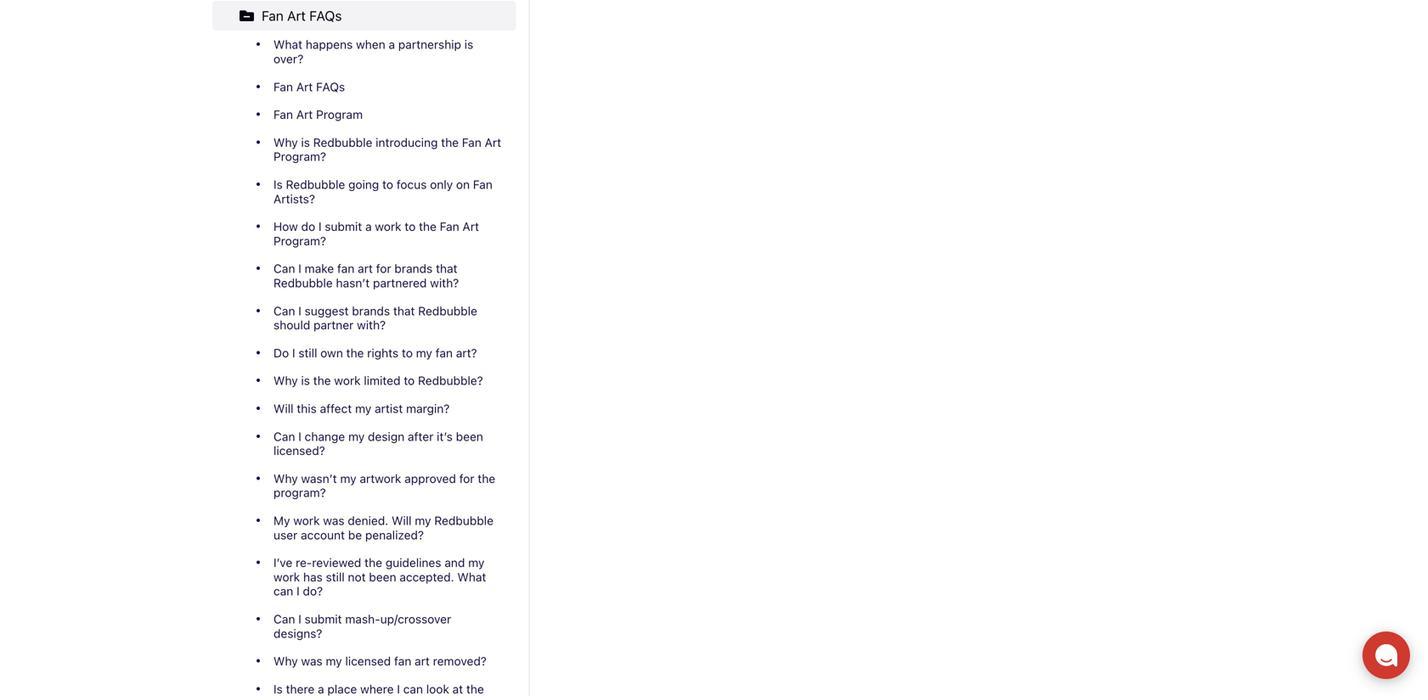 Task type: locate. For each thing, give the bounding box(es) containing it.
was up account
[[323, 514, 345, 528]]

still left own
[[299, 346, 317, 360]]

the down 'only'
[[419, 220, 437, 234]]

0 horizontal spatial with?
[[357, 318, 386, 332]]

redbubble down make
[[274, 276, 333, 290]]

i up should
[[298, 304, 302, 318]]

what up over?
[[274, 38, 302, 52]]

the up 'only'
[[441, 135, 459, 149]]

i for submit
[[298, 613, 302, 627]]

been right the it's
[[456, 430, 483, 444]]

1 vertical spatial brands
[[352, 304, 390, 318]]

my right wasn't
[[340, 472, 357, 486]]

partnership
[[398, 38, 461, 52]]

0 vertical spatial is
[[465, 38, 473, 52]]

i inside how do i submit a work to the fan art program?
[[319, 220, 322, 234]]

to down focus
[[405, 220, 416, 234]]

do
[[301, 220, 315, 234]]

redbubble inside why is redbubble introducing the fan art program?
[[313, 135, 373, 149]]

been right not
[[369, 570, 396, 584]]

1 horizontal spatial what
[[457, 570, 486, 584]]

0 horizontal spatial that
[[393, 304, 415, 318]]

can up licensed?
[[274, 430, 295, 444]]

program?
[[274, 486, 326, 500]]

brands down hasn't
[[352, 304, 390, 318]]

1 vertical spatial will
[[392, 514, 412, 528]]

submit
[[325, 220, 362, 234], [305, 613, 342, 627]]

i
[[319, 220, 322, 234], [298, 262, 302, 276], [298, 304, 302, 318], [292, 346, 295, 360], [298, 430, 302, 444], [297, 585, 300, 599], [298, 613, 302, 627]]

brands
[[395, 262, 433, 276], [352, 304, 390, 318]]

program? down do
[[274, 234, 326, 248]]

0 vertical spatial fan art faqs link
[[212, 1, 516, 31]]

0 vertical spatial submit
[[325, 220, 362, 234]]

the down own
[[313, 374, 331, 388]]

why for why wasn't my artwork approved for the program?
[[274, 472, 298, 486]]

redbubble up and
[[434, 514, 494, 528]]

3 why from the top
[[274, 472, 298, 486]]

up/crossover
[[380, 613, 451, 627]]

redbubble up art?
[[418, 304, 477, 318]]

fan
[[337, 262, 355, 276], [436, 346, 453, 360], [394, 655, 411, 669]]

1 horizontal spatial for
[[459, 472, 475, 486]]

fan up hasn't
[[337, 262, 355, 276]]

3 can from the top
[[274, 430, 295, 444]]

1 horizontal spatial still
[[326, 570, 345, 584]]

my right and
[[468, 556, 485, 570]]

still down the reviewed
[[326, 570, 345, 584]]

for for approved
[[459, 472, 475, 486]]

why down the do
[[274, 374, 298, 388]]

4 can from the top
[[274, 613, 295, 627]]

i inside can i suggest brands that redbubble should partner with?
[[298, 304, 302, 318]]

my
[[416, 346, 432, 360], [355, 402, 372, 416], [348, 430, 365, 444], [340, 472, 357, 486], [415, 514, 431, 528], [468, 556, 485, 570], [326, 655, 342, 669]]

redbubble inside my work was denied. will my redbubble user account be penalized?
[[434, 514, 494, 528]]

0 vertical spatial fan art faqs
[[262, 8, 342, 24]]

going
[[348, 178, 379, 192]]

1 vertical spatial submit
[[305, 613, 342, 627]]

why inside why wasn't my artwork approved for the program?
[[274, 472, 298, 486]]

1 horizontal spatial fan
[[394, 655, 411, 669]]

faqs up program
[[316, 80, 345, 94]]

i up designs?
[[298, 613, 302, 627]]

submit up designs?
[[305, 613, 342, 627]]

0 vertical spatial faqs
[[309, 8, 342, 24]]

is inside why is redbubble introducing the fan art program?
[[301, 135, 310, 149]]

for inside why wasn't my artwork approved for the program?
[[459, 472, 475, 486]]

a down is redbubble going to focus only on fan artists? link
[[365, 220, 372, 234]]

redbubble up artists?
[[286, 178, 345, 192]]

4 why from the top
[[274, 655, 298, 669]]

fan art faqs link down what happens when a partnership is over?
[[212, 73, 516, 101]]

focus
[[397, 178, 427, 192]]

account
[[301, 528, 345, 542]]

why is redbubble introducing the fan art program? link
[[212, 129, 516, 171]]

2 why from the top
[[274, 374, 298, 388]]

a
[[389, 38, 395, 52], [365, 220, 372, 234]]

program?
[[274, 150, 326, 164], [274, 234, 326, 248]]

is for introducing
[[301, 135, 310, 149]]

1 vertical spatial for
[[459, 472, 475, 486]]

was
[[323, 514, 345, 528], [301, 655, 323, 669]]

the inside how do i submit a work to the fan art program?
[[419, 220, 437, 234]]

1 horizontal spatial with?
[[430, 276, 459, 290]]

is
[[465, 38, 473, 52], [301, 135, 310, 149], [301, 374, 310, 388]]

i up licensed?
[[298, 430, 302, 444]]

art
[[358, 262, 373, 276], [415, 655, 430, 669]]

for for art
[[376, 262, 391, 276]]

fan left art?
[[436, 346, 453, 360]]

program? up is
[[274, 150, 326, 164]]

fan inside why is redbubble introducing the fan art program?
[[462, 135, 482, 149]]

to
[[382, 178, 393, 192], [405, 220, 416, 234], [402, 346, 413, 360], [404, 374, 415, 388]]

can i suggest brands that redbubble should partner with? link
[[212, 297, 516, 339]]

can inside can i change my design after it's been licensed?
[[274, 430, 295, 444]]

i for change
[[298, 430, 302, 444]]

for inside can i make fan art for brands that redbubble hasn't partnered with?
[[376, 262, 391, 276]]

0 vertical spatial was
[[323, 514, 345, 528]]

0 vertical spatial with?
[[430, 276, 459, 290]]

my work was denied. will my redbubble user account be penalized?
[[274, 514, 494, 542]]

will up penalized?
[[392, 514, 412, 528]]

faqs
[[309, 8, 342, 24], [316, 80, 345, 94]]

the inside why is redbubble introducing the fan art program?
[[441, 135, 459, 149]]

approved
[[405, 472, 456, 486]]

is up this
[[301, 374, 310, 388]]

2 program? from the top
[[274, 234, 326, 248]]

fan inside can i make fan art for brands that redbubble hasn't partnered with?
[[337, 262, 355, 276]]

2 vertical spatial fan
[[394, 655, 411, 669]]

what happens when a partnership is over?
[[274, 38, 473, 66]]

for up partnered
[[376, 262, 391, 276]]

will left this
[[274, 402, 294, 416]]

after
[[408, 430, 434, 444]]

brands up partnered
[[395, 262, 433, 276]]

1 vertical spatial still
[[326, 570, 345, 584]]

can left make
[[274, 262, 295, 276]]

with? inside can i make fan art for brands that redbubble hasn't partnered with?
[[430, 276, 459, 290]]

what
[[274, 38, 302, 52], [457, 570, 486, 584]]

i for suggest
[[298, 304, 302, 318]]

has
[[303, 570, 323, 584]]

to left focus
[[382, 178, 393, 192]]

1 vertical spatial with?
[[357, 318, 386, 332]]

why inside why is redbubble introducing the fan art program?
[[274, 135, 298, 149]]

2 vertical spatial is
[[301, 374, 310, 388]]

1 horizontal spatial was
[[323, 514, 345, 528]]

penalized?
[[365, 528, 424, 542]]

i left make
[[298, 262, 302, 276]]

1 vertical spatial been
[[369, 570, 396, 584]]

a inside how do i submit a work to the fan art program?
[[365, 220, 372, 234]]

fan art faqs link
[[212, 1, 516, 31], [212, 73, 516, 101]]

i inside can i change my design after it's been licensed?
[[298, 430, 302, 444]]

i for still
[[292, 346, 295, 360]]

to inside how do i submit a work to the fan art program?
[[405, 220, 416, 234]]

fan right licensed at the left bottom
[[394, 655, 411, 669]]

still inside i've re-reviewed the guidelines and my work has still not been accepted. what can i do?
[[326, 570, 345, 584]]

0 vertical spatial still
[[299, 346, 317, 360]]

i right the do
[[292, 346, 295, 360]]

1 vertical spatial fan
[[436, 346, 453, 360]]

fan
[[262, 8, 284, 24], [274, 80, 293, 94], [274, 108, 293, 122], [462, 135, 482, 149], [473, 178, 493, 192], [440, 220, 459, 234]]

can inside can i submit mash-up/crossover designs?
[[274, 613, 295, 627]]

0 vertical spatial will
[[274, 402, 294, 416]]

1 horizontal spatial a
[[389, 38, 395, 52]]

1 can from the top
[[274, 262, 295, 276]]

fan art faqs up fan art program
[[274, 80, 345, 94]]

1 vertical spatial art
[[415, 655, 430, 669]]

why up program?
[[274, 472, 298, 486]]

a right when
[[389, 38, 395, 52]]

0 vertical spatial a
[[389, 38, 395, 52]]

0 horizontal spatial for
[[376, 262, 391, 276]]

art left removed?
[[415, 655, 430, 669]]

why for why was my licensed fan art removed?
[[274, 655, 298, 669]]

2 fan art faqs link from the top
[[212, 73, 516, 101]]

fan art faqs up happens
[[262, 8, 342, 24]]

1 vertical spatial what
[[457, 570, 486, 584]]

1 vertical spatial is
[[301, 135, 310, 149]]

submit right do
[[325, 220, 362, 234]]

the right approved
[[478, 472, 496, 486]]

1 why from the top
[[274, 135, 298, 149]]

suggest
[[305, 304, 349, 318]]

1 vertical spatial a
[[365, 220, 372, 234]]

1 program? from the top
[[274, 150, 326, 164]]

the
[[441, 135, 459, 149], [419, 220, 437, 234], [346, 346, 364, 360], [313, 374, 331, 388], [478, 472, 496, 486], [365, 556, 382, 570]]

what down and
[[457, 570, 486, 584]]

why down fan art program
[[274, 135, 298, 149]]

0 vertical spatial brands
[[395, 262, 433, 276]]

what inside i've re-reviewed the guidelines and my work has still not been accepted. what can i do?
[[457, 570, 486, 584]]

partner
[[314, 318, 354, 332]]

0 horizontal spatial will
[[274, 402, 294, 416]]

been
[[456, 430, 483, 444], [369, 570, 396, 584]]

0 vertical spatial program?
[[274, 150, 326, 164]]

art for second the fan art faqs link from the bottom of the page
[[287, 8, 306, 24]]

with? up do i still own the rights to my fan art?
[[357, 318, 386, 332]]

what inside what happens when a partnership is over?
[[274, 38, 302, 52]]

i inside can i submit mash-up/crossover designs?
[[298, 613, 302, 627]]

0 vertical spatial for
[[376, 262, 391, 276]]

i right do
[[319, 220, 322, 234]]

0 vertical spatial that
[[436, 262, 458, 276]]

this
[[297, 402, 317, 416]]

why is redbubble introducing the fan art program?
[[274, 135, 501, 164]]

2 can from the top
[[274, 304, 295, 318]]

why wasn't my artwork approved for the program?
[[274, 472, 496, 500]]

my up penalized?
[[415, 514, 431, 528]]

for right approved
[[459, 472, 475, 486]]

is right partnership
[[465, 38, 473, 52]]

1 horizontal spatial will
[[392, 514, 412, 528]]

0 horizontal spatial art
[[358, 262, 373, 276]]

that down partnered
[[393, 304, 415, 318]]

why is the work limited to redbubble?
[[274, 374, 483, 388]]

1 vertical spatial faqs
[[316, 80, 345, 94]]

1 vertical spatial program?
[[274, 234, 326, 248]]

over?
[[274, 52, 304, 66]]

1 horizontal spatial brands
[[395, 262, 433, 276]]

accepted.
[[400, 570, 454, 584]]

been inside can i change my design after it's been licensed?
[[456, 430, 483, 444]]

my down will this affect my artist margin?
[[348, 430, 365, 444]]

was down designs?
[[301, 655, 323, 669]]

is inside why is the work limited to redbubble? link
[[301, 374, 310, 388]]

i right can
[[297, 585, 300, 599]]

can inside can i make fan art for brands that redbubble hasn't partnered with?
[[274, 262, 295, 276]]

why down designs?
[[274, 655, 298, 669]]

work up can
[[274, 570, 300, 584]]

redbubble inside can i make fan art for brands that redbubble hasn't partnered with?
[[274, 276, 333, 290]]

can up designs?
[[274, 613, 295, 627]]

fan art faqs
[[262, 8, 342, 24], [274, 80, 345, 94]]

faqs up happens
[[309, 8, 342, 24]]

0 horizontal spatial fan
[[337, 262, 355, 276]]

the up not
[[365, 556, 382, 570]]

that down how do i submit a work to the fan art program?
[[436, 262, 458, 276]]

redbubble
[[313, 135, 373, 149], [286, 178, 345, 192], [274, 276, 333, 290], [418, 304, 477, 318], [434, 514, 494, 528]]

partnered
[[373, 276, 427, 290]]

is down fan art program
[[301, 135, 310, 149]]

0 horizontal spatial been
[[369, 570, 396, 584]]

reviewed
[[312, 556, 361, 570]]

0 vertical spatial art
[[358, 262, 373, 276]]

can for can i make fan art for brands that redbubble hasn't partnered with?
[[274, 262, 295, 276]]

re-
[[296, 556, 312, 570]]

do i still own the rights to my fan art?
[[274, 346, 477, 360]]

that
[[436, 262, 458, 276], [393, 304, 415, 318]]

1 horizontal spatial that
[[436, 262, 458, 276]]

1 horizontal spatial art
[[415, 655, 430, 669]]

0 vertical spatial what
[[274, 38, 302, 52]]

work up account
[[293, 514, 320, 528]]

will this affect my artist margin? link
[[212, 395, 516, 423]]

work
[[375, 220, 402, 234], [334, 374, 361, 388], [293, 514, 320, 528], [274, 570, 300, 584]]

art up hasn't
[[358, 262, 373, 276]]

1 vertical spatial fan art faqs link
[[212, 73, 516, 101]]

why is the work limited to redbubble? link
[[212, 367, 516, 395]]

redbubble down program
[[313, 135, 373, 149]]

my inside why wasn't my artwork approved for the program?
[[340, 472, 357, 486]]

can for can i suggest brands that redbubble should partner with?
[[274, 304, 295, 318]]

1 vertical spatial that
[[393, 304, 415, 318]]

work up affect
[[334, 374, 361, 388]]

to right limited
[[404, 374, 415, 388]]

be
[[348, 528, 362, 542]]

with?
[[430, 276, 459, 290], [357, 318, 386, 332]]

redbubble?
[[418, 374, 483, 388]]

0 horizontal spatial brands
[[352, 304, 390, 318]]

0 horizontal spatial what
[[274, 38, 302, 52]]

is redbubble going to focus only on fan artists?
[[274, 178, 493, 206]]

0 horizontal spatial was
[[301, 655, 323, 669]]

can up should
[[274, 304, 295, 318]]

when
[[356, 38, 386, 52]]

program? inside why is redbubble introducing the fan art program?
[[274, 150, 326, 164]]

0 vertical spatial fan
[[337, 262, 355, 276]]

been inside i've re-reviewed the guidelines and my work has still not been accepted. what can i do?
[[369, 570, 396, 584]]

art for 1st the fan art faqs link from the bottom
[[296, 80, 313, 94]]

fan art faqs link up when
[[212, 1, 516, 31]]

0 vertical spatial been
[[456, 430, 483, 444]]

i inside can i make fan art for brands that redbubble hasn't partnered with?
[[298, 262, 302, 276]]

can inside can i suggest brands that redbubble should partner with?
[[274, 304, 295, 318]]

art inside can i make fan art for brands that redbubble hasn't partnered with?
[[358, 262, 373, 276]]

2 horizontal spatial fan
[[436, 346, 453, 360]]

with? right partnered
[[430, 276, 459, 290]]

0 horizontal spatial a
[[365, 220, 372, 234]]

1 horizontal spatial been
[[456, 430, 483, 444]]

work down is redbubble going to focus only on fan artists?
[[375, 220, 402, 234]]

1 fan art faqs link from the top
[[212, 1, 516, 31]]

why was my licensed fan art removed? link
[[212, 648, 516, 676]]



Task type: vqa. For each thing, say whether or not it's contained in the screenshot.
rights
yes



Task type: describe. For each thing, give the bounding box(es) containing it.
1 vertical spatial fan art faqs
[[274, 80, 345, 94]]

should
[[274, 318, 310, 332]]

only
[[430, 178, 453, 192]]

brands inside can i suggest brands that redbubble should partner with?
[[352, 304, 390, 318]]

i've re-reviewed the guidelines and my work has still not been accepted. what can i do? link
[[212, 549, 516, 606]]

a inside what happens when a partnership is over?
[[389, 38, 395, 52]]

own
[[321, 346, 343, 360]]

will this affect my artist margin?
[[274, 402, 450, 416]]

to right rights
[[402, 346, 413, 360]]

0 horizontal spatial still
[[299, 346, 317, 360]]

artist
[[375, 402, 403, 416]]

fan inside is redbubble going to focus only on fan artists?
[[473, 178, 493, 192]]

guidelines
[[386, 556, 441, 570]]

program
[[316, 108, 363, 122]]

margin?
[[406, 402, 450, 416]]

and
[[445, 556, 465, 570]]

can i change my design after it's been licensed?
[[274, 430, 483, 458]]

the inside i've re-reviewed the guidelines and my work has still not been accepted. what can i do?
[[365, 556, 382, 570]]

do i still own the rights to my fan art? link
[[212, 339, 516, 367]]

is inside what happens when a partnership is over?
[[465, 38, 473, 52]]

why was my licensed fan art removed?
[[274, 655, 487, 669]]

i've
[[274, 556, 293, 570]]

art inside why is redbubble introducing the fan art program?
[[485, 135, 501, 149]]

is for work
[[301, 374, 310, 388]]

can for can i change my design after it's been licensed?
[[274, 430, 295, 444]]

my inside i've re-reviewed the guidelines and my work has still not been accepted. what can i do?
[[468, 556, 485, 570]]

wasn't
[[301, 472, 337, 486]]

was inside my work was denied. will my redbubble user account be penalized?
[[323, 514, 345, 528]]

can i submit mash-up/crossover designs? link
[[212, 606, 516, 648]]

change
[[305, 430, 345, 444]]

submit inside how do i submit a work to the fan art program?
[[325, 220, 362, 234]]

work inside how do i submit a work to the fan art program?
[[375, 220, 402, 234]]

what happens when a partnership is over? link
[[212, 31, 516, 73]]

that inside can i make fan art for brands that redbubble hasn't partnered with?
[[436, 262, 458, 276]]

redbubble inside can i suggest brands that redbubble should partner with?
[[418, 304, 477, 318]]

is redbubble going to focus only on fan artists? link
[[212, 171, 516, 213]]

is
[[274, 178, 283, 192]]

can i change my design after it's been licensed? link
[[212, 423, 516, 465]]

licensed
[[345, 655, 391, 669]]

happens
[[306, 38, 353, 52]]

art inside how do i submit a work to the fan art program?
[[463, 220, 479, 234]]

can for can i submit mash-up/crossover designs?
[[274, 613, 295, 627]]

denied.
[[348, 514, 389, 528]]

my work was denied. will my redbubble user account be penalized? link
[[212, 507, 516, 549]]

introducing
[[376, 135, 438, 149]]

make
[[305, 262, 334, 276]]

licensed?
[[274, 444, 325, 458]]

limited
[[364, 374, 401, 388]]

fan inside how do i submit a work to the fan art program?
[[440, 220, 459, 234]]

fan art program
[[274, 108, 363, 122]]

that inside can i suggest brands that redbubble should partner with?
[[393, 304, 415, 318]]

rights
[[367, 346, 399, 360]]

why for why is redbubble introducing the fan art program?
[[274, 135, 298, 149]]

hasn't
[[336, 276, 370, 290]]

can i make fan art for brands that redbubble hasn't partnered with?
[[274, 262, 459, 290]]

can
[[274, 585, 293, 599]]

how do i submit a work to the fan art program? link
[[212, 213, 516, 255]]

art?
[[456, 346, 477, 360]]

redbubble inside is redbubble going to focus only on fan artists?
[[286, 178, 345, 192]]

with? inside can i suggest brands that redbubble should partner with?
[[357, 318, 386, 332]]

can i submit mash-up/crossover designs?
[[274, 613, 451, 641]]

why wasn't my artwork approved for the program? link
[[212, 465, 516, 507]]

it's
[[437, 430, 453, 444]]

1 vertical spatial was
[[301, 655, 323, 669]]

mash-
[[345, 613, 380, 627]]

my up the redbubble?
[[416, 346, 432, 360]]

open chat image
[[1375, 644, 1399, 668]]

the right own
[[346, 346, 364, 360]]

artists?
[[274, 192, 315, 206]]

my
[[274, 514, 290, 528]]

work inside i've re-reviewed the guidelines and my work has still not been accepted. what can i do?
[[274, 570, 300, 584]]

designs?
[[274, 627, 322, 641]]

my left licensed at the left bottom
[[326, 655, 342, 669]]

brands inside can i make fan art for brands that redbubble hasn't partnered with?
[[395, 262, 433, 276]]

fan art program link
[[212, 101, 516, 129]]

will inside my work was denied. will my redbubble user account be penalized?
[[392, 514, 412, 528]]

design
[[368, 430, 405, 444]]

i've re-reviewed the guidelines and my work has still not been accepted. what can i do?
[[274, 556, 486, 599]]

on
[[456, 178, 470, 192]]

do?
[[303, 585, 323, 599]]

the inside why wasn't my artwork approved for the program?
[[478, 472, 496, 486]]

user
[[274, 528, 298, 542]]

program? inside how do i submit a work to the fan art program?
[[274, 234, 326, 248]]

removed?
[[433, 655, 487, 669]]

how do i submit a work to the fan art program?
[[274, 220, 479, 248]]

can i suggest brands that redbubble should partner with?
[[274, 304, 477, 332]]

my inside my work was denied. will my redbubble user account be penalized?
[[415, 514, 431, 528]]

work inside my work was denied. will my redbubble user account be penalized?
[[293, 514, 320, 528]]

artwork
[[360, 472, 401, 486]]

to inside is redbubble going to focus only on fan artists?
[[382, 178, 393, 192]]

submit inside can i submit mash-up/crossover designs?
[[305, 613, 342, 627]]

not
[[348, 570, 366, 584]]

can i make fan art for brands that redbubble hasn't partnered with? link
[[212, 255, 516, 297]]

why for why is the work limited to redbubble?
[[274, 374, 298, 388]]

affect
[[320, 402, 352, 416]]

my inside can i change my design after it's been licensed?
[[348, 430, 365, 444]]

how
[[274, 220, 298, 234]]

i inside i've re-reviewed the guidelines and my work has still not been accepted. what can i do?
[[297, 585, 300, 599]]

i for make
[[298, 262, 302, 276]]

do
[[274, 346, 289, 360]]

my left artist
[[355, 402, 372, 416]]

art for fan art program link
[[296, 108, 313, 122]]



